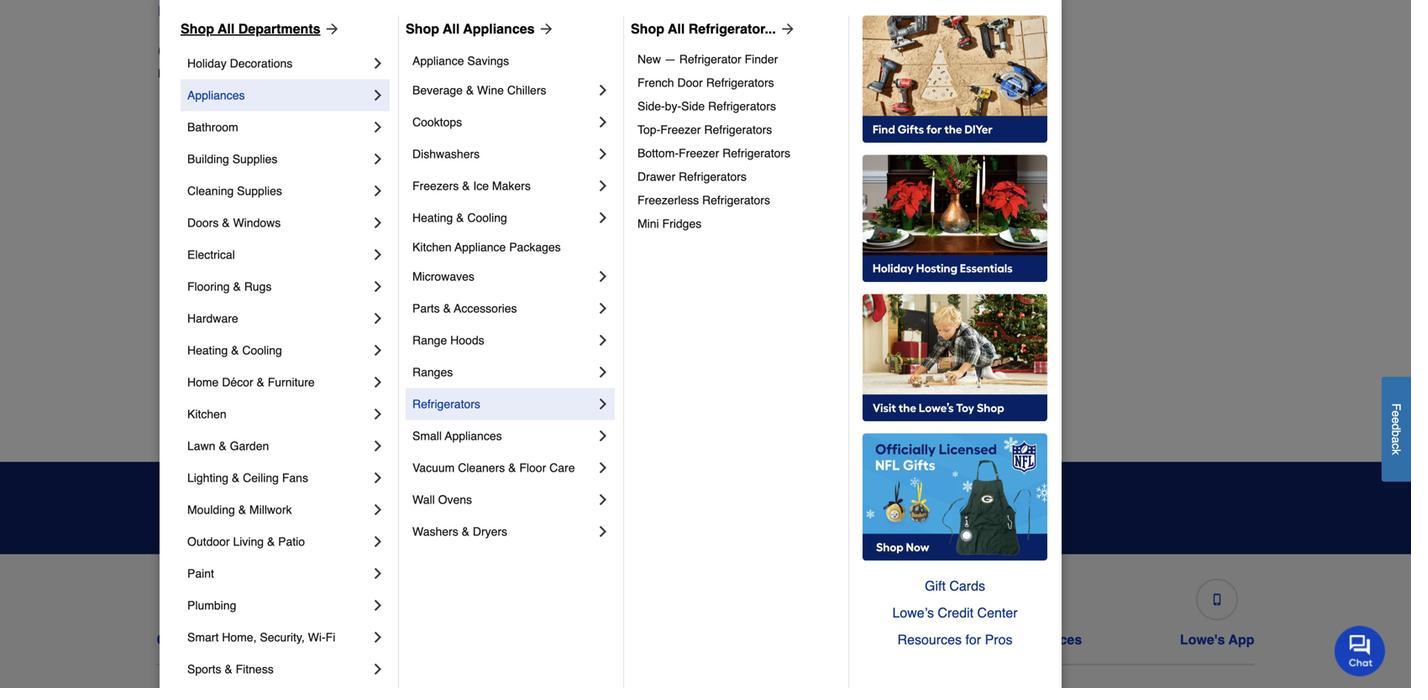 Task type: locate. For each thing, give the bounding box(es) containing it.
0 vertical spatial heating & cooling
[[413, 211, 507, 225]]

0 horizontal spatial gift cards link
[[782, 573, 854, 648]]

flemington
[[445, 120, 503, 133]]

2 horizontal spatial new
[[638, 52, 661, 66]]

1 vertical spatial center
[[641, 633, 684, 648]]

e up d
[[1390, 411, 1403, 418]]

arrow right image up holiday decorations link
[[321, 20, 341, 37]]

appliances up cleaners
[[445, 430, 502, 443]]

east down deptford link at the left of page
[[171, 288, 195, 301]]

refrigerators
[[706, 76, 774, 89], [708, 99, 776, 113], [704, 123, 772, 136], [723, 147, 791, 160], [679, 170, 747, 183], [702, 194, 770, 207], [413, 398, 480, 411]]

fridges
[[662, 217, 702, 231]]

grande
[[1014, 187, 1053, 200]]

1 vertical spatial east
[[171, 321, 195, 335]]

arrow right image inside shop all refrigerator... link
[[776, 20, 796, 37]]

kitchen down "harbor"
[[187, 408, 227, 421]]

1 vertical spatial gift cards
[[786, 633, 851, 648]]

1 vertical spatial kitchen
[[187, 408, 227, 421]]

0 vertical spatial cards
[[950, 579, 985, 594]]

microwaves link
[[413, 261, 595, 293]]

1 horizontal spatial arrow right image
[[776, 20, 796, 37]]

heating & cooling
[[413, 211, 507, 225], [187, 344, 282, 357]]

a inside button
[[1390, 437, 1403, 444]]

lighting
[[187, 472, 229, 485]]

2 horizontal spatial lowe's
[[1180, 633, 1225, 648]]

1 vertical spatial freezer
[[679, 147, 719, 160]]

0 vertical spatial gift
[[925, 579, 946, 594]]

east inside east brunswick link
[[171, 288, 195, 301]]

lowe's credit center link
[[550, 573, 684, 648]]

outdoor
[[187, 536, 230, 549]]

1 vertical spatial supplies
[[237, 184, 282, 198]]

bayonne link
[[171, 118, 218, 135]]

0 horizontal spatial all
[[218, 21, 235, 36]]

1 horizontal spatial kitchen
[[413, 241, 452, 254]]

e up b
[[1390, 418, 1403, 424]]

lowe's app
[[1180, 633, 1255, 648]]

0 horizontal spatial heating & cooling
[[187, 344, 282, 357]]

chevron right image for the right heating & cooling "link"
[[595, 210, 612, 226]]

beverage & wine chillers link
[[413, 74, 595, 106]]

1 all from the left
[[218, 21, 235, 36]]

1 vertical spatial credit
[[599, 633, 638, 648]]

0 horizontal spatial cooling
[[242, 344, 282, 357]]

1 vertical spatial heating & cooling link
[[187, 335, 370, 367]]

1 arrow right image from the left
[[321, 20, 341, 37]]

windows
[[233, 216, 281, 230]]

2 shop from the left
[[406, 21, 439, 36]]

appliance
[[413, 54, 464, 68], [455, 241, 506, 254]]

home décor & furniture link
[[187, 367, 370, 399]]

chevron right image for flooring & rugs
[[370, 278, 386, 295]]

decorations
[[230, 57, 293, 70]]

2 arrow right image from the left
[[776, 20, 796, 37]]

chevron right image for ranges
[[595, 364, 612, 381]]

1 horizontal spatial center
[[978, 606, 1018, 621]]

jersey down 'departments'
[[274, 67, 309, 80]]

0 vertical spatial new
[[362, 3, 389, 19]]

chevron right image for cooktops link on the top left of the page
[[595, 114, 612, 131]]

furniture
[[268, 376, 315, 389]]

mobile image
[[1212, 594, 1223, 606]]

freezer down by-
[[661, 123, 701, 136]]

princeton link
[[993, 152, 1043, 168]]

heating & cooling link up furniture
[[187, 335, 370, 367]]

1 vertical spatial cards
[[812, 633, 851, 648]]

sicklerville link
[[993, 252, 1049, 269]]

new inside "link"
[[638, 52, 661, 66]]

0 vertical spatial credit
[[938, 606, 974, 621]]

1 vertical spatial jersey
[[274, 67, 309, 80]]

0 horizontal spatial cards
[[812, 633, 851, 648]]

1 horizontal spatial jersey
[[393, 3, 432, 19]]

appliances link
[[187, 79, 370, 111]]

0 vertical spatial center
[[978, 606, 1018, 621]]

& left the millwork
[[238, 504, 246, 517]]

small appliances link
[[413, 420, 595, 452]]

freezers & ice makers link
[[413, 170, 595, 202]]

chevron right image for bathroom link
[[370, 119, 386, 136]]

moulding & millwork
[[187, 504, 292, 517]]

1 horizontal spatial all
[[443, 21, 460, 36]]

appliance up holmdel
[[455, 241, 506, 254]]

smart home, security, wi-fi link
[[187, 622, 370, 654]]

center
[[978, 606, 1018, 621], [641, 633, 684, 648]]

appliances up savings
[[463, 21, 535, 36]]

east rutherford
[[171, 321, 254, 335]]

harbor
[[196, 389, 232, 402]]

0 vertical spatial heating
[[413, 211, 453, 225]]

shop down the find a store at the left top of the page
[[181, 21, 214, 36]]

deals,
[[377, 489, 436, 512]]

all up appliance savings
[[443, 21, 460, 36]]

paint link
[[187, 558, 370, 590]]

shop for shop all appliances
[[406, 21, 439, 36]]

freezer down top-freezer refrigerators
[[679, 147, 719, 160]]

millwork
[[249, 504, 292, 517]]

1 horizontal spatial heating & cooling
[[413, 211, 507, 225]]

ice
[[473, 179, 489, 193]]

shop down "new jersey"
[[406, 21, 439, 36]]

heating down freezers
[[413, 211, 453, 225]]

ceiling
[[243, 472, 279, 485]]

heating & cooling link down makers
[[413, 202, 595, 234]]

brick link
[[171, 152, 198, 168]]

0 horizontal spatial kitchen
[[187, 408, 227, 421]]

lumberton link
[[445, 387, 502, 404]]

cleaners
[[458, 462, 505, 475]]

2 vertical spatial new
[[247, 67, 271, 80]]

0 vertical spatial heating & cooling link
[[413, 202, 595, 234]]

chevron right image for small appliances
[[595, 428, 612, 445]]

appliance up beverage
[[413, 54, 464, 68]]

heating
[[413, 211, 453, 225], [187, 344, 228, 357]]

kitchen up microwaves
[[413, 241, 452, 254]]

1 vertical spatial gift
[[786, 633, 809, 648]]

0 vertical spatial east
[[171, 288, 195, 301]]

union
[[993, 355, 1024, 368]]

1 horizontal spatial a
[[1390, 437, 1403, 444]]

0 vertical spatial kitchen
[[413, 241, 452, 254]]

river
[[1024, 288, 1052, 301]]

piscataway link
[[993, 118, 1053, 135]]

outdoor living & patio link
[[187, 526, 370, 558]]

lowe's credit center
[[893, 606, 1018, 621]]

chevron right image for doors & windows
[[370, 215, 386, 231]]

arrow right image
[[535, 20, 555, 37]]

1 vertical spatial appliances
[[187, 89, 245, 102]]

manahawkin link
[[445, 420, 511, 437]]

cooling up kitchen appliance packages on the top of page
[[467, 211, 507, 225]]

0 horizontal spatial center
[[641, 633, 684, 648]]

sports
[[187, 663, 221, 677]]

2 vertical spatial appliances
[[445, 430, 502, 443]]

1 horizontal spatial new
[[362, 3, 389, 19]]

e
[[1390, 411, 1403, 418], [1390, 418, 1403, 424]]

east inside the 'east rutherford' "link"
[[171, 321, 195, 335]]

chevron right image for beverage & wine chillers
[[595, 82, 612, 99]]

0 horizontal spatial credit
[[599, 633, 638, 648]]

1 shop from the left
[[181, 21, 214, 36]]

status
[[411, 633, 452, 648]]

shop all departments link
[[181, 19, 341, 39]]

building supplies
[[187, 152, 278, 166]]

electrical link
[[187, 239, 370, 271]]

1 vertical spatial heating
[[187, 344, 228, 357]]

all down store at the top
[[218, 21, 235, 36]]

0 horizontal spatial new
[[247, 67, 271, 80]]

0 vertical spatial supplies
[[232, 152, 278, 166]]

east brunswick
[[171, 288, 252, 301]]

new jersey button
[[362, 1, 432, 21]]

3 all from the left
[[668, 21, 685, 36]]

chevron right image for lighting & ceiling fans
[[370, 470, 386, 487]]

sicklerville
[[993, 254, 1049, 268]]

supplies up windows
[[237, 184, 282, 198]]

chevron right image for sports & fitness link
[[370, 662, 386, 678]]

0 vertical spatial appliance
[[413, 54, 464, 68]]

microwaves
[[413, 270, 475, 283]]

contact us & faq
[[157, 633, 272, 648]]

2 all from the left
[[443, 21, 460, 36]]

0 vertical spatial cooling
[[467, 211, 507, 225]]

0 vertical spatial freezer
[[661, 123, 701, 136]]

0 horizontal spatial jersey
[[274, 67, 309, 80]]

3 shop from the left
[[631, 21, 665, 36]]

shop up —
[[631, 21, 665, 36]]

woodbridge
[[993, 422, 1056, 436]]

0 vertical spatial a
[[190, 3, 198, 19]]

heating & cooling down rutherford
[[187, 344, 282, 357]]

0 horizontal spatial lowe's
[[158, 67, 194, 80]]

shop for shop all refrigerator...
[[631, 21, 665, 36]]

1 horizontal spatial gift cards
[[925, 579, 985, 594]]

packages
[[509, 241, 561, 254]]

—
[[664, 52, 676, 66]]

refrigerators inside "link"
[[702, 194, 770, 207]]

0 horizontal spatial arrow right image
[[321, 20, 341, 37]]

top-
[[638, 123, 661, 136]]

doors
[[187, 216, 219, 230]]

toms river
[[993, 288, 1052, 301]]

arrow right image
[[321, 20, 341, 37], [776, 20, 796, 37]]

appliances down stores
[[187, 89, 245, 102]]

chevron right image for appliances
[[370, 87, 386, 104]]

0 vertical spatial gift cards
[[925, 579, 985, 594]]

2 horizontal spatial all
[[668, 21, 685, 36]]

chevron right image for cleaning supplies link
[[370, 183, 386, 199]]

1 vertical spatial heating & cooling
[[187, 344, 282, 357]]

lowe's inside city directory lowe's stores in new jersey
[[158, 67, 194, 80]]

1 horizontal spatial heating & cooling link
[[413, 202, 595, 234]]

0 vertical spatial appliances
[[463, 21, 535, 36]]

holiday
[[187, 57, 227, 70]]

credit
[[938, 606, 974, 621], [599, 633, 638, 648]]

0 horizontal spatial shop
[[181, 21, 214, 36]]

arrow right image up finder
[[776, 20, 796, 37]]

all for appliances
[[443, 21, 460, 36]]

1 horizontal spatial shop
[[406, 21, 439, 36]]

1 horizontal spatial lowe's
[[550, 633, 595, 648]]

all up —
[[668, 21, 685, 36]]

parts
[[413, 302, 440, 315]]

jersey up shop all appliances
[[393, 3, 432, 19]]

1 horizontal spatial credit
[[938, 606, 974, 621]]

officially licensed n f l gifts. shop now. image
[[863, 434, 1048, 562]]

store
[[201, 3, 236, 19]]

order status link
[[371, 573, 452, 648]]

0 vertical spatial jersey
[[393, 3, 432, 19]]

heating & cooling link
[[413, 202, 595, 234], [187, 335, 370, 367]]

egg harbor township
[[171, 389, 284, 402]]

beverage & wine chillers
[[413, 84, 547, 97]]

appliance savings
[[413, 54, 509, 68]]

doors & windows
[[187, 216, 281, 230]]

1 vertical spatial a
[[1390, 437, 1403, 444]]

chevron right image for building supplies link
[[370, 151, 386, 168]]

freezer for bottom-
[[679, 147, 719, 160]]

1 vertical spatial new
[[638, 52, 661, 66]]

& left patio
[[267, 536, 275, 549]]

arrow right image inside shop all departments link
[[321, 20, 341, 37]]

new inside button
[[362, 3, 389, 19]]

installation services link
[[952, 573, 1082, 648]]

chevron right image for lawn & garden link
[[370, 438, 386, 455]]

1 horizontal spatial heating
[[413, 211, 453, 225]]

a
[[190, 3, 198, 19], [1390, 437, 1403, 444]]

east up eatontown link
[[171, 321, 195, 335]]

2 east from the top
[[171, 321, 195, 335]]

jersey inside new jersey button
[[393, 3, 432, 19]]

chevron right image for outdoor living & patio
[[370, 534, 386, 551]]

side-by-side refrigerators link
[[638, 94, 837, 118]]

sign up form
[[678, 486, 1035, 531]]

dishwashers link
[[413, 138, 595, 170]]

arrow right image for shop all refrigerator...
[[776, 20, 796, 37]]

heating & cooling down the hamilton 'link' at the top left of page
[[413, 211, 507, 225]]

chevron right image for freezers & ice makers link
[[595, 178, 612, 194]]

2 horizontal spatial shop
[[631, 21, 665, 36]]

cooling up "home décor & furniture" at left bottom
[[242, 344, 282, 357]]

dimensions image
[[1011, 594, 1023, 606]]

a right find
[[190, 3, 198, 19]]

side-by-side refrigerators
[[638, 99, 776, 113]]

shop for shop all departments
[[181, 21, 214, 36]]

supplies up cleaning supplies
[[232, 152, 278, 166]]

1 east from the top
[[171, 288, 195, 301]]

c
[[1390, 444, 1403, 450]]

contact us & faq link
[[157, 573, 272, 648]]

& right 'parts'
[[443, 302, 451, 315]]

chevron right image for paint
[[370, 566, 386, 583]]

chevron right image
[[370, 55, 386, 72], [595, 82, 612, 99], [370, 87, 386, 104], [595, 146, 612, 162], [370, 215, 386, 231], [370, 246, 386, 263], [370, 278, 386, 295], [595, 364, 612, 381], [370, 374, 386, 391], [595, 396, 612, 413], [595, 428, 612, 445], [595, 460, 612, 477], [370, 470, 386, 487], [595, 524, 612, 541], [370, 534, 386, 551], [370, 566, 386, 583]]

0 horizontal spatial heating
[[187, 344, 228, 357]]

a up k
[[1390, 437, 1403, 444]]

0 horizontal spatial gift
[[786, 633, 809, 648]]

woodbridge link
[[993, 420, 1056, 437]]

chevron right image
[[595, 114, 612, 131], [370, 119, 386, 136], [370, 151, 386, 168], [595, 178, 612, 194], [370, 183, 386, 199], [595, 210, 612, 226], [595, 268, 612, 285], [595, 300, 612, 317], [370, 310, 386, 327], [595, 332, 612, 349], [370, 342, 386, 359], [370, 406, 386, 423], [370, 438, 386, 455], [595, 492, 612, 509], [370, 502, 386, 519], [370, 598, 386, 614], [370, 630, 386, 646], [370, 662, 386, 678]]

credit for lowe's
[[938, 606, 974, 621]]

mini
[[638, 217, 659, 231]]

heating down the 'east rutherford' "link"
[[187, 344, 228, 357]]



Task type: vqa. For each thing, say whether or not it's contained in the screenshot.
Lowe's PRO link
no



Task type: describe. For each thing, give the bounding box(es) containing it.
directory
[[202, 40, 290, 63]]

0 horizontal spatial gift cards
[[786, 633, 851, 648]]

refrigerator...
[[689, 21, 776, 36]]

flemington link
[[445, 118, 503, 135]]

chevron right image for dishwashers
[[595, 146, 612, 162]]

services
[[1027, 633, 1082, 648]]

chevron right image for vacuum cleaners & floor care
[[595, 460, 612, 477]]

chevron right image for parts & accessories link
[[595, 300, 612, 317]]

all for refrigerator...
[[668, 21, 685, 36]]

new for new — refrigerator finder
[[638, 52, 661, 66]]

home décor & furniture
[[187, 376, 315, 389]]

& right sports
[[225, 663, 232, 677]]

door
[[678, 76, 703, 89]]

rio grande link
[[993, 185, 1053, 202]]

delran link
[[171, 219, 206, 236]]

up
[[989, 501, 1007, 516]]

supplies for building supplies
[[232, 152, 278, 166]]

brick
[[171, 153, 198, 167]]

lowe's credit center
[[550, 633, 684, 648]]

butler
[[171, 187, 202, 200]]

east for east brunswick
[[171, 288, 195, 301]]

credit for lowe's
[[599, 633, 638, 648]]

chevron right image for smart home, security, wi-fi link
[[370, 630, 386, 646]]

installation
[[952, 633, 1023, 648]]

décor
[[222, 376, 253, 389]]

chillers
[[507, 84, 547, 97]]

new for new jersey
[[362, 3, 389, 19]]

chevron right image for electrical
[[370, 246, 386, 263]]

range
[[413, 334, 447, 347]]

fitness
[[236, 663, 274, 677]]

turnersville link
[[993, 320, 1053, 336]]

chat invite button image
[[1335, 626, 1386, 677]]

kitchen for kitchen appliance packages
[[413, 241, 452, 254]]

lowe's for lowe's credit center
[[550, 633, 595, 648]]

chevron right image for holiday decorations
[[370, 55, 386, 72]]

hoods
[[450, 334, 484, 347]]

freezerless refrigerators
[[638, 194, 770, 207]]

home
[[187, 376, 219, 389]]

lowe's app link
[[1180, 573, 1255, 648]]

chevron right image for wall ovens 'link'
[[595, 492, 612, 509]]

supplies for cleaning supplies
[[237, 184, 282, 198]]

2 e from the top
[[1390, 418, 1403, 424]]

heating & cooling for left heating & cooling "link"
[[187, 344, 282, 357]]

1 horizontal spatial gift cards link
[[863, 573, 1048, 600]]

freezerless
[[638, 194, 699, 207]]

egg harbor township link
[[171, 387, 284, 404]]

& left the 'floor'
[[508, 462, 516, 475]]

new — refrigerator finder
[[638, 52, 778, 66]]

holmdel link
[[445, 252, 488, 269]]

customer care image
[[209, 594, 220, 606]]

electrical
[[187, 248, 235, 262]]

lighting & ceiling fans
[[187, 472, 308, 485]]

inspiration
[[442, 489, 545, 512]]

cooktops
[[413, 115, 462, 129]]

range hoods link
[[413, 325, 595, 357]]

wine
[[477, 84, 504, 97]]

holiday decorations
[[187, 57, 293, 70]]

small appliances
[[413, 430, 502, 443]]

outdoor living & patio
[[187, 536, 305, 549]]

sewell
[[993, 221, 1028, 234]]

eatontown link
[[171, 353, 227, 370]]

french
[[638, 76, 674, 89]]

rio
[[993, 187, 1011, 200]]

east for east rutherford
[[171, 321, 195, 335]]

& right doors
[[222, 216, 230, 230]]

0 horizontal spatial a
[[190, 3, 198, 19]]

chevron right image for kitchen link
[[370, 406, 386, 423]]

smart home, security, wi-fi
[[187, 631, 335, 645]]

holiday hosting essentials. image
[[863, 155, 1048, 283]]

hardware
[[187, 312, 238, 325]]

& left ice
[[462, 179, 470, 193]]

to
[[609, 515, 620, 529]]

1 horizontal spatial cards
[[950, 579, 985, 594]]

chevron right image for range hoods link
[[595, 332, 612, 349]]

order status
[[371, 633, 452, 648]]

hardware link
[[187, 303, 370, 335]]

for
[[966, 633, 981, 648]]

wall ovens
[[413, 493, 472, 507]]

city
[[158, 40, 196, 63]]

chevron right image for home décor & furniture
[[370, 374, 386, 391]]

side-
[[638, 99, 665, 113]]

ranges link
[[413, 357, 595, 388]]

finder
[[745, 52, 778, 66]]

bathroom
[[187, 120, 238, 134]]

1 e from the top
[[1390, 411, 1403, 418]]

& left wine
[[466, 84, 474, 97]]

& down rutherford
[[231, 344, 239, 357]]

lumberton
[[445, 389, 502, 402]]

kitchen for kitchen
[[187, 408, 227, 421]]

chevron right image for plumbing link
[[370, 598, 386, 614]]

deptford link
[[171, 252, 217, 269]]

1 vertical spatial cooling
[[242, 344, 282, 357]]

lowe's for lowe's app
[[1180, 633, 1225, 648]]

voorhees
[[993, 389, 1043, 402]]

& down the hamilton 'link' at the top left of page
[[456, 211, 464, 225]]

holmdel
[[445, 254, 488, 268]]

& left rugs
[[233, 280, 241, 294]]

cooktops link
[[413, 106, 595, 138]]

1 horizontal spatial gift
[[925, 579, 946, 594]]

dryers
[[473, 525, 507, 539]]

chevron right image for left heating & cooling "link"
[[370, 342, 386, 359]]

township
[[235, 389, 284, 402]]

freezer for top-
[[661, 123, 701, 136]]

moulding
[[187, 504, 235, 517]]

shop all refrigerator... link
[[631, 19, 796, 39]]

chevron right image for microwaves link
[[595, 268, 612, 285]]

new inside city directory lowe's stores in new jersey
[[247, 67, 271, 80]]

1 horizontal spatial cooling
[[467, 211, 507, 225]]

& right décor at bottom
[[257, 376, 264, 389]]

find
[[158, 3, 186, 19]]

& right "lawn"
[[219, 440, 227, 453]]

center for lowe's credit center
[[978, 606, 1018, 621]]

city directory lowe's stores in new jersey
[[158, 40, 309, 80]]

chevron right image for "moulding & millwork" link
[[370, 502, 386, 519]]

appliance savings link
[[413, 47, 612, 74]]

rio grande
[[993, 187, 1053, 200]]

hamilton
[[445, 187, 492, 200]]

0 horizontal spatial heating & cooling link
[[187, 335, 370, 367]]

arrow right image for shop all departments
[[321, 20, 341, 37]]

smart
[[187, 631, 219, 645]]

shop all appliances link
[[406, 19, 555, 39]]

refrigerators link
[[413, 388, 595, 420]]

paint
[[187, 567, 214, 581]]

side
[[681, 99, 705, 113]]

kitchen appliance packages link
[[413, 234, 612, 261]]

& left dryers
[[462, 525, 470, 539]]

trends
[[592, 489, 658, 512]]

manchester link
[[719, 118, 781, 135]]

east brunswick link
[[171, 286, 252, 303]]

1 vertical spatial appliance
[[455, 241, 506, 254]]

flooring & rugs
[[187, 280, 272, 294]]

living
[[233, 536, 264, 549]]

contact
[[157, 633, 207, 648]]

chevron right image for hardware link
[[370, 310, 386, 327]]

chevron right image for refrigerators
[[595, 396, 612, 413]]

sports & fitness link
[[187, 654, 370, 686]]

hackettstown
[[445, 153, 516, 167]]

floor
[[520, 462, 546, 475]]

& left ceiling
[[232, 472, 240, 485]]

visit the lowe's toy shop. image
[[863, 294, 1048, 422]]

jersey inside city directory lowe's stores in new jersey
[[274, 67, 309, 80]]

all for departments
[[218, 21, 235, 36]]

heating & cooling for the right heating & cooling "link"
[[413, 211, 507, 225]]

center for lowe's credit center
[[641, 633, 684, 648]]

french door refrigerators
[[638, 76, 774, 89]]

resources for pros link
[[863, 627, 1048, 654]]

find gifts for the diyer. image
[[863, 15, 1048, 143]]

chevron right image for washers & dryers
[[595, 524, 612, 541]]

& right us
[[231, 633, 241, 648]]



